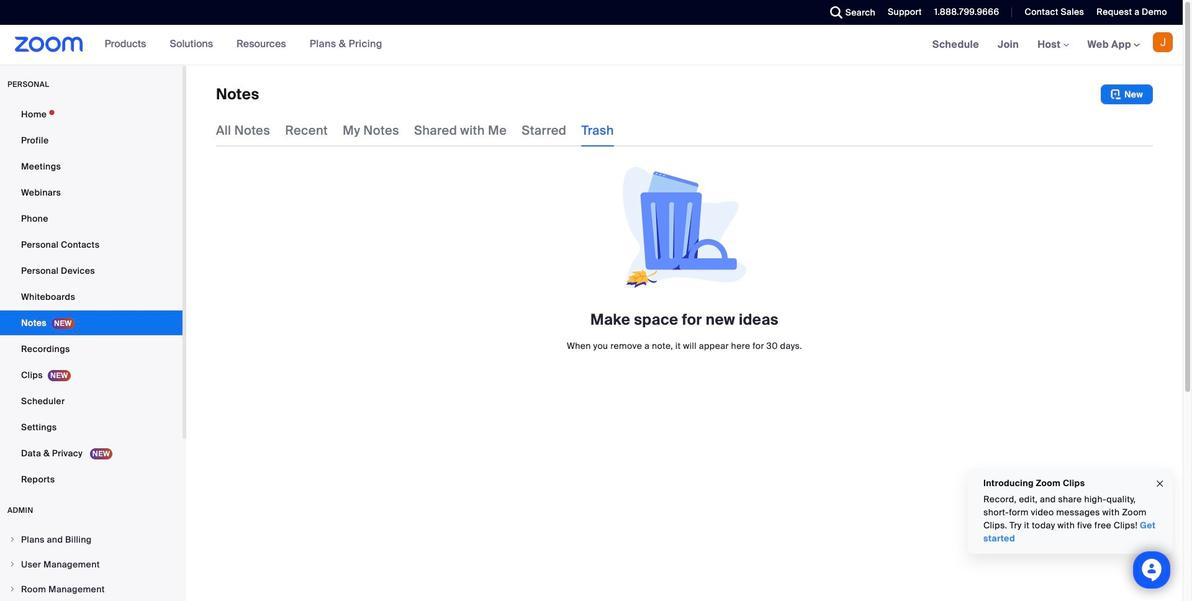 Task type: locate. For each thing, give the bounding box(es) containing it.
1 menu item from the top
[[0, 528, 183, 551]]

right image
[[9, 536, 16, 543], [9, 561, 16, 568]]

1 right image from the top
[[9, 536, 16, 543]]

1 vertical spatial menu item
[[0, 553, 183, 576]]

menu item
[[0, 528, 183, 551], [0, 553, 183, 576], [0, 578, 183, 601]]

2 vertical spatial menu item
[[0, 578, 183, 601]]

1 vertical spatial right image
[[9, 561, 16, 568]]

right image
[[9, 586, 16, 593]]

0 vertical spatial menu item
[[0, 528, 183, 551]]

right image for 3rd menu item from the bottom
[[9, 536, 16, 543]]

banner
[[0, 25, 1183, 65]]

profile picture image
[[1153, 32, 1173, 52]]

2 right image from the top
[[9, 561, 16, 568]]

0 vertical spatial right image
[[9, 536, 16, 543]]



Task type: describe. For each thing, give the bounding box(es) containing it.
zoom logo image
[[15, 37, 83, 52]]

2 menu item from the top
[[0, 553, 183, 576]]

meetings navigation
[[923, 25, 1183, 65]]

right image for second menu item from the bottom
[[9, 561, 16, 568]]

close image
[[1155, 477, 1165, 491]]

product information navigation
[[95, 25, 392, 65]]

3 menu item from the top
[[0, 578, 183, 601]]

tabs of all notes page tab list
[[216, 114, 614, 147]]

personal menu menu
[[0, 102, 183, 493]]

admin menu menu
[[0, 528, 183, 601]]



Task type: vqa. For each thing, say whether or not it's contained in the screenshot.
"main content"
no



